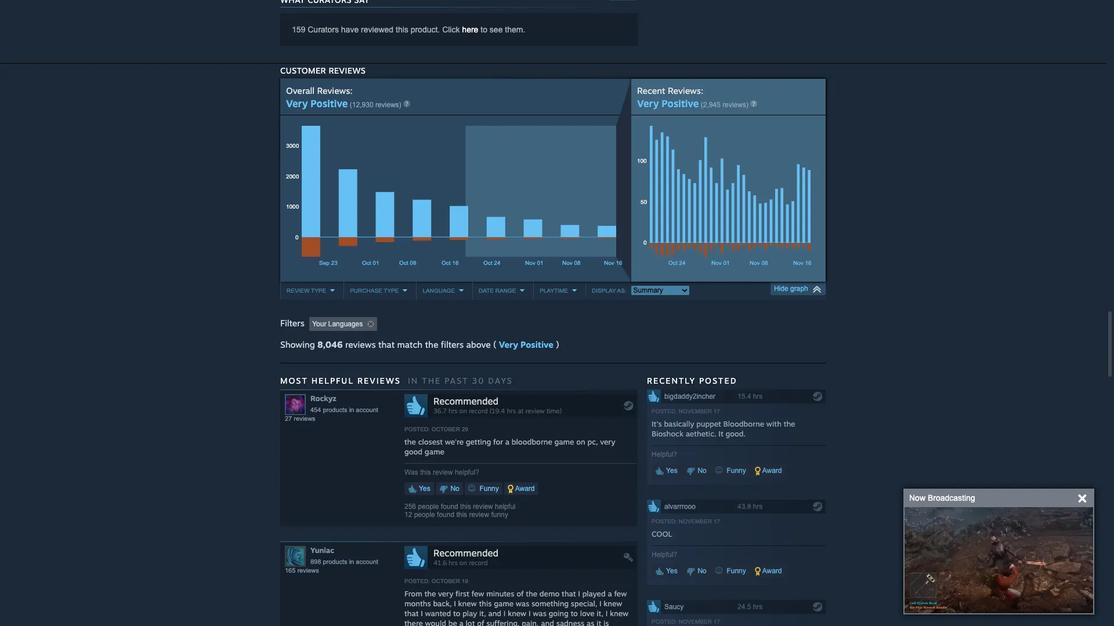 Task type: describe. For each thing, give the bounding box(es) containing it.
back,
[[433, 599, 452, 609]]

it
[[719, 429, 724, 439]]

in for recommended 36.7 hrs on record            (19.4 hrs at review time)
[[349, 407, 354, 414]]

15.4
[[738, 393, 751, 401]]

i up pain,
[[529, 609, 531, 619]]

first
[[456, 590, 469, 599]]

0 horizontal spatial a
[[459, 619, 464, 627]]

reviews up overall reviews: very positive (12,930 reviews)
[[329, 65, 366, 75]]

review left funny
[[469, 511, 489, 519]]

helpful? for it's basically puppet bloodborne with the bioshock aethetic. it good.
[[652, 451, 677, 459]]

good.
[[726, 429, 746, 439]]

this left funny
[[456, 511, 467, 519]]

love
[[580, 609, 595, 619]]

i down months
[[421, 609, 423, 619]]

0 horizontal spatial and
[[488, 609, 502, 619]]

was
[[405, 469, 418, 477]]

display as:
[[592, 288, 628, 294]]

most
[[280, 376, 308, 386]]

17 for cool
[[714, 519, 720, 525]]

purchase
[[350, 288, 382, 294]]

customer reviews
[[280, 65, 366, 75]]

08 for recent reviews:
[[762, 260, 768, 266]]

(2,945
[[701, 101, 721, 109]]

helpful
[[495, 503, 516, 511]]

1 few from the left
[[472, 590, 484, 599]]

october for we're
[[432, 426, 460, 433]]

play
[[463, 609, 477, 619]]

date
[[479, 288, 494, 294]]

16 for overall reviews:
[[452, 260, 459, 266]]

knew up pain,
[[508, 609, 527, 619]]

15.4 hrs
[[738, 393, 763, 401]]

5 oct from the left
[[669, 260, 678, 266]]

account for recommended 36.7 hrs on record            (19.4 hrs at review time)
[[356, 407, 378, 414]]

filters
[[280, 318, 305, 329]]

award for it's basically puppet bloodborne with the bioshock aethetic. it good.
[[761, 467, 782, 475]]

3 oct from the left
[[442, 260, 451, 266]]

2 oct from the left
[[399, 260, 408, 266]]

funny for it's basically puppet bloodborne with the bioshock aethetic. it good.
[[725, 467, 746, 475]]

0 for recent
[[644, 240, 647, 246]]

date range
[[479, 288, 516, 294]]

broadcasting
[[928, 494, 975, 503]]

the left filters
[[425, 339, 438, 350]]

the inside posted: october 29 the closest we're getting for a bloodborne game on pc, very good game
[[405, 437, 416, 447]]

review inside recommended 36.7 hrs on record            (19.4 hrs at review time)
[[526, 407, 545, 415]]

reviews) for overall reviews:
[[375, 101, 401, 109]]

recently posted
[[647, 376, 737, 386]]

posted
[[699, 376, 737, 386]]

november for cool
[[679, 519, 712, 525]]

1 horizontal spatial was
[[533, 609, 547, 619]]

posted: down saucy
[[652, 619, 677, 626]]

overall
[[286, 85, 315, 96]]

match
[[397, 339, 423, 350]]

2 vertical spatial that
[[405, 609, 419, 619]]

it's
[[652, 419, 662, 429]]

very inside posted: october 19 from the very first few minutes of the demo that i played a few months back, i knew this game was something special, i knew that i wanted to play it, and i knew i was going to love it, i knew there would be a lot of suffering, pain, and sadness as it
[[438, 590, 454, 599]]

november for it's
[[679, 408, 712, 415]]

1 nov 16 from the left
[[604, 260, 623, 266]]

with
[[767, 419, 782, 429]]

there
[[405, 619, 423, 627]]

i right love
[[606, 609, 608, 619]]

curators
[[308, 25, 339, 34]]

a inside posted: october 29 the closest we're getting for a bloodborne game on pc, very good game
[[505, 437, 510, 447]]

funny link for cool
[[712, 565, 750, 578]]

hrs right 15.4
[[753, 393, 763, 401]]

4 nov from the left
[[712, 260, 722, 266]]

people right 256
[[418, 503, 439, 511]]

19
[[462, 579, 468, 585]]

knew right love
[[610, 609, 629, 619]]

0 vertical spatial that
[[378, 339, 395, 350]]

basically
[[664, 419, 694, 429]]

29
[[462, 426, 468, 433]]

this right was
[[420, 469, 431, 477]]

recent reviews: very positive (2,945 reviews)
[[637, 85, 749, 110]]

posted: october 19 from the very first few minutes of the demo that i played a few months back, i knew this game was something special, i knew that i wanted to play it, and i knew i was going to love it, i knew there would be a lot of suffering, pain, and sadness as it
[[405, 579, 629, 627]]

3000
[[286, 143, 299, 149]]

review left "helpful?"
[[433, 469, 453, 477]]

hide graph
[[774, 285, 808, 293]]

1 vertical spatial no
[[449, 485, 460, 493]]

256 people found this review helpful 12 people found this review funny
[[405, 503, 516, 519]]

0 horizontal spatial to
[[453, 609, 461, 619]]

hrs right 43.8
[[753, 503, 763, 511]]

languages
[[328, 320, 363, 328]]

2 01 from the left
[[537, 260, 544, 266]]

1 vertical spatial award link
[[504, 483, 538, 496]]

cool
[[652, 530, 672, 539]]

them.
[[505, 25, 525, 34]]

454
[[311, 407, 321, 414]]

1 vertical spatial award
[[514, 485, 535, 493]]

43.8 hrs
[[738, 503, 763, 511]]

special,
[[571, 599, 597, 609]]

5 nov from the left
[[750, 260, 760, 266]]

demo
[[540, 590, 560, 599]]

found right 256
[[437, 511, 455, 519]]

days
[[488, 376, 513, 386]]

2 oct 24 from the left
[[669, 260, 686, 266]]

bloodborne
[[512, 437, 552, 447]]

the up the back,
[[425, 590, 436, 599]]

6 nov from the left
[[793, 260, 804, 266]]

27 reviews link
[[285, 415, 316, 422]]

record for recommended 41.6 hrs on record
[[469, 559, 488, 567]]

past
[[445, 376, 469, 386]]

now
[[910, 494, 926, 503]]

2 nov 01 from the left
[[712, 260, 730, 266]]

yuniac link
[[311, 546, 334, 555]]

positive for overall
[[311, 97, 348, 110]]

lot
[[466, 619, 475, 627]]

no link for cool
[[683, 565, 710, 578]]

165 reviews link
[[285, 567, 319, 574]]

1 horizontal spatial very
[[499, 339, 518, 350]]

time)
[[547, 407, 562, 415]]

4 oct from the left
[[483, 260, 493, 266]]

positive for recent
[[662, 97, 699, 110]]

on for recommended 41.6 hrs on record
[[460, 559, 467, 567]]

reviews) for recent reviews:
[[723, 101, 749, 109]]

recommended 36.7 hrs on record            (19.4 hrs at review time)
[[434, 396, 562, 415]]

recommended for recommended 41.6 hrs on record
[[434, 548, 499, 559]]

closest
[[418, 437, 443, 447]]

helpful? for cool
[[652, 551, 677, 559]]

898 products in account link
[[311, 559, 378, 566]]

1 it, from the left
[[479, 609, 486, 619]]

recommended 41.6 hrs on record
[[434, 548, 499, 567]]

i down first
[[454, 599, 456, 609]]

1 vertical spatial of
[[477, 619, 484, 627]]

yuniac 898 products in account 165 reviews
[[285, 546, 378, 574]]

1 vertical spatial funny
[[478, 485, 499, 493]]

16 for recent reviews:
[[805, 260, 812, 266]]

above
[[466, 339, 491, 350]]

yes link for it's basically puppet bloodborne with the bioshock aethetic. it good.
[[652, 465, 681, 478]]

no for it's
[[696, 467, 707, 475]]

hrs right the 36.7
[[449, 407, 458, 415]]

bigdaddy2incher
[[665, 393, 716, 401]]

1 vertical spatial and
[[541, 619, 554, 627]]

overall reviews: very positive (12,930 reviews)
[[286, 85, 401, 110]]

type for purchase type
[[384, 288, 399, 294]]

bioshock
[[652, 429, 684, 439]]

this down "helpful?"
[[460, 503, 471, 511]]

1 oct 24 from the left
[[483, 260, 501, 266]]

posted: november 17 it's basically puppet bloodborne with the bioshock aethetic. it good.
[[652, 408, 795, 439]]

1 vertical spatial funny link
[[465, 483, 503, 496]]

oct 08
[[399, 260, 416, 266]]

was this review helpful?
[[405, 469, 479, 477]]

products for recommended 41.6 hrs on record
[[323, 559, 347, 566]]

the inside posted: november 17 it's basically puppet bloodborne with the bioshock aethetic. it good.
[[784, 419, 795, 429]]

review
[[287, 288, 310, 294]]

reviews: for overall reviews:
[[317, 85, 353, 96]]

this left product.
[[396, 25, 408, 34]]

filters
[[441, 339, 464, 350]]

for
[[493, 437, 503, 447]]

showing 8,046 reviews that match the filters above ( very positive )
[[280, 339, 559, 350]]

very for overall
[[286, 97, 308, 110]]

bloodborne
[[724, 419, 764, 429]]

hrs inside recommended 41.6 hrs on record
[[449, 559, 458, 567]]

graph
[[790, 285, 808, 293]]

here
[[462, 25, 478, 34]]

1 nov from the left
[[525, 260, 536, 266]]

01 for overall reviews:
[[373, 260, 379, 266]]

your languages
[[312, 320, 363, 328]]

pc,
[[588, 437, 598, 447]]

2 nov 08 from the left
[[750, 260, 768, 266]]

customer
[[280, 65, 326, 75]]



Task type: vqa. For each thing, say whether or not it's contained in the screenshot.
43.8 Hrs
yes



Task type: locate. For each thing, give the bounding box(es) containing it.
08 for overall reviews:
[[410, 260, 416, 266]]

october for very
[[432, 579, 460, 585]]

found down 'was this review helpful?'
[[441, 503, 458, 511]]

oct 24
[[483, 260, 501, 266], [669, 260, 686, 266]]

2 horizontal spatial game
[[555, 437, 574, 447]]

positive down overall
[[311, 97, 348, 110]]

no for cool
[[696, 567, 707, 576]]

1 in from the top
[[349, 407, 354, 414]]

1 horizontal spatial 24
[[679, 260, 686, 266]]

posted: up from
[[405, 579, 430, 585]]

2 vertical spatial on
[[460, 559, 467, 567]]

0 vertical spatial funny link
[[712, 465, 750, 478]]

0 vertical spatial record
[[469, 407, 488, 415]]

0 horizontal spatial nov 16
[[604, 260, 623, 266]]

reviews) inside recent reviews: very positive (2,945 reviews)
[[723, 101, 749, 109]]

this inside posted: october 19 from the very first few minutes of the demo that i played a few months back, i knew this game was something special, i knew that i wanted to play it, and i knew i was going to love it, i knew there would be a lot of suffering, pain, and sadness as it
[[479, 599, 492, 609]]

2 17 from the top
[[714, 519, 720, 525]]

account for recommended 41.6 hrs on record
[[356, 559, 378, 566]]

recommended up "19"
[[434, 548, 499, 559]]

yes link for cool
[[652, 565, 681, 578]]

showing
[[280, 339, 315, 350]]

type
[[311, 288, 326, 294], [384, 288, 399, 294]]

1 vertical spatial yes
[[417, 485, 430, 493]]

1 horizontal spatial game
[[494, 599, 514, 609]]

and up suffering,
[[488, 609, 502, 619]]

few right first
[[472, 590, 484, 599]]

30
[[472, 376, 485, 386]]

0 vertical spatial 17
[[714, 408, 720, 415]]

0 horizontal spatial reviews)
[[375, 101, 401, 109]]

0 vertical spatial yes link
[[652, 465, 681, 478]]

0 vertical spatial very
[[600, 437, 616, 447]]

2 24 from the left
[[679, 260, 686, 266]]

hide
[[774, 285, 789, 293]]

positive
[[311, 97, 348, 110], [662, 97, 699, 110], [521, 339, 554, 350]]

2 few from the left
[[614, 590, 627, 599]]

1 horizontal spatial positive
[[521, 339, 554, 350]]

2 vertical spatial game
[[494, 599, 514, 609]]

in inside rockyz 454 products in account 27 reviews
[[349, 407, 354, 414]]

1 vertical spatial products
[[323, 559, 347, 566]]

record left the (19.4
[[469, 407, 488, 415]]

be
[[448, 619, 457, 627]]

yes for cool
[[665, 567, 678, 576]]

50
[[641, 199, 647, 205]]

very inside recent reviews: very positive (2,945 reviews)
[[637, 97, 659, 110]]

2 type from the left
[[384, 288, 399, 294]]

0 horizontal spatial 08
[[410, 260, 416, 266]]

funny link
[[712, 465, 750, 478], [465, 483, 503, 496], [712, 565, 750, 578]]

2 nov from the left
[[562, 260, 573, 266]]

record up first
[[469, 559, 488, 567]]

alvarrrooo
[[665, 503, 696, 511]]

0 horizontal spatial 01
[[373, 260, 379, 266]]

products inside yuniac 898 products in account 165 reviews
[[323, 559, 347, 566]]

01 for recent reviews:
[[724, 260, 730, 266]]

1 horizontal spatial few
[[614, 590, 627, 599]]

1 horizontal spatial 0
[[644, 240, 647, 246]]

it, right "play"
[[479, 609, 486, 619]]

posted: up it's
[[652, 408, 677, 415]]

now broadcasting link
[[910, 493, 975, 504]]

see
[[490, 25, 503, 34]]

0 horizontal spatial game
[[425, 447, 444, 457]]

1 vertical spatial helpful?
[[652, 551, 677, 559]]

reviews: inside recent reviews: very positive (2,945 reviews)
[[668, 85, 704, 96]]

very up the back,
[[438, 590, 454, 599]]

0 vertical spatial game
[[555, 437, 574, 447]]

yes link down was
[[405, 483, 434, 496]]

2 vertical spatial award
[[761, 567, 782, 576]]

0 vertical spatial and
[[488, 609, 502, 619]]

2 products from the top
[[323, 559, 347, 566]]

1 vertical spatial recommended
[[434, 548, 499, 559]]

24
[[494, 260, 501, 266], [679, 260, 686, 266]]

the up good
[[405, 437, 416, 447]]

16 up language at the top of page
[[452, 260, 459, 266]]

1 horizontal spatial nov 01
[[712, 260, 730, 266]]

hrs
[[753, 393, 763, 401], [449, 407, 458, 415], [507, 407, 516, 415], [753, 503, 763, 511], [449, 559, 458, 567], [753, 603, 763, 612]]

funny up "helpful"
[[478, 485, 499, 493]]

2 reviews) from the left
[[723, 101, 749, 109]]

2 account from the top
[[356, 559, 378, 566]]

very
[[286, 97, 308, 110], [637, 97, 659, 110], [499, 339, 518, 350]]

reviews: inside overall reviews: very positive (12,930 reviews)
[[317, 85, 353, 96]]

october inside posted: october 29 the closest we're getting for a bloodborne game on pc, very good game
[[432, 426, 460, 433]]

and down going
[[541, 619, 554, 627]]

1 vertical spatial yes link
[[405, 483, 434, 496]]

to left see
[[481, 25, 488, 34]]

2 horizontal spatial to
[[571, 609, 578, 619]]

the right in
[[422, 376, 441, 386]]

oct 01
[[362, 260, 379, 266]]

record inside recommended 41.6 hrs on record
[[469, 559, 488, 567]]

the left demo
[[526, 590, 538, 599]]

hrs right 24.5
[[753, 603, 763, 612]]

we're
[[445, 437, 464, 447]]

2 horizontal spatial 01
[[724, 260, 730, 266]]

account inside yuniac 898 products in account 165 reviews
[[356, 559, 378, 566]]

1 horizontal spatial 08
[[574, 260, 581, 266]]

would
[[425, 619, 446, 627]]

helpful? down cool
[[652, 551, 677, 559]]

2 in from the top
[[349, 559, 354, 566]]

account right 898
[[356, 559, 378, 566]]

i up suffering,
[[504, 609, 506, 619]]

yes link down bioshock in the right bottom of the page
[[652, 465, 681, 478]]

reviewed
[[361, 25, 394, 34]]

0 horizontal spatial 24
[[494, 260, 501, 266]]

0 horizontal spatial it,
[[479, 609, 486, 619]]

award up "helpful"
[[514, 485, 535, 493]]

1 vertical spatial november
[[679, 519, 712, 525]]

posted: for it's
[[652, 408, 677, 415]]

1 horizontal spatial of
[[517, 590, 524, 599]]

reviews) right (12,930
[[375, 101, 401, 109]]

review type
[[287, 288, 326, 294]]

no link down 'was this review helpful?'
[[436, 483, 463, 496]]

november down alvarrrooo
[[679, 519, 712, 525]]

0 vertical spatial was
[[516, 599, 530, 609]]

reviews) inside overall reviews: very positive (12,930 reviews)
[[375, 101, 401, 109]]

posted: for from
[[405, 579, 430, 585]]

on up 29
[[460, 407, 467, 415]]

very
[[600, 437, 616, 447], [438, 590, 454, 599]]

helpful?
[[455, 469, 479, 477]]

1 record from the top
[[469, 407, 488, 415]]

yes up alvarrrooo
[[665, 467, 678, 475]]

to up sadness
[[571, 609, 578, 619]]

2 vertical spatial a
[[459, 619, 464, 627]]

1 products from the top
[[323, 407, 347, 414]]

very inside overall reviews: very positive (12,930 reviews)
[[286, 97, 308, 110]]

3 16 from the left
[[805, 260, 812, 266]]

0 vertical spatial october
[[432, 426, 460, 433]]

november down bigdaddy2incher
[[679, 408, 712, 415]]

yes link up saucy
[[652, 565, 681, 578]]

i up special, on the right of page
[[578, 590, 580, 599]]

that
[[378, 339, 395, 350], [562, 590, 576, 599], [405, 609, 419, 619]]

1 vertical spatial was
[[533, 609, 547, 619]]

on inside recommended 36.7 hrs on record            (19.4 hrs at review time)
[[460, 407, 467, 415]]

27
[[285, 415, 292, 422]]

on left pc, on the right bottom
[[576, 437, 586, 447]]

reviews inside rockyz 454 products in account 27 reviews
[[294, 415, 316, 422]]

from
[[405, 590, 422, 599]]

this down minutes on the left bottom
[[479, 599, 492, 609]]

165
[[285, 567, 296, 574]]

on inside recommended 41.6 hrs on record
[[460, 559, 467, 567]]

2 vertical spatial yes link
[[652, 565, 681, 578]]

0 horizontal spatial of
[[477, 619, 484, 627]]

click
[[442, 25, 460, 34]]

award link for it's basically puppet bloodborne with the bioshock aethetic. it good.
[[752, 465, 786, 478]]

product.
[[411, 25, 440, 34]]

reviews: for recent reviews:
[[668, 85, 704, 96]]

on up "19"
[[460, 559, 467, 567]]

yes up saucy
[[665, 567, 678, 576]]

1 helpful? from the top
[[652, 451, 677, 459]]

posted: inside posted: october 19 from the very first few minutes of the demo that i played a few months back, i knew this game was something special, i knew that i wanted to play it, and i knew i was going to love it, i knew there would be a lot of suffering, pain, and sadness as it
[[405, 579, 430, 585]]

type right review
[[311, 288, 326, 294]]

it,
[[479, 609, 486, 619], [597, 609, 604, 619]]

was
[[516, 599, 530, 609], [533, 609, 547, 619]]

0 vertical spatial no link
[[683, 465, 710, 478]]

in for recommended 41.6 hrs on record
[[349, 559, 354, 566]]

1 vertical spatial a
[[608, 590, 612, 599]]

3 nov from the left
[[604, 260, 615, 266]]

16 up graph
[[805, 260, 812, 266]]

1 17 from the top
[[714, 408, 720, 415]]

17 for it's
[[714, 408, 720, 415]]

2 helpful? from the top
[[652, 551, 677, 559]]

1 horizontal spatial and
[[541, 619, 554, 627]]

funny link for it's basically puppet bloodborne with the bioshock aethetic. it good.
[[712, 465, 750, 478]]

no
[[696, 467, 707, 475], [449, 485, 460, 493], [696, 567, 707, 576]]

november
[[679, 408, 712, 415], [679, 519, 712, 525], [679, 619, 712, 626]]

products down rockyz link at bottom
[[323, 407, 347, 414]]

1 horizontal spatial reviews)
[[723, 101, 749, 109]]

record for recommended 36.7 hrs on record            (19.4 hrs at review time)
[[469, 407, 488, 415]]

helpful
[[312, 376, 354, 386]]

1 vertical spatial 17
[[714, 519, 720, 525]]

no link for it's
[[683, 465, 710, 478]]

people right 12
[[414, 511, 435, 519]]

hrs right 41.6
[[449, 559, 458, 567]]

recommended down past at left bottom
[[434, 396, 499, 407]]

november inside posted: november 17 it's basically puppet bloodborne with the bioshock aethetic. it good.
[[679, 408, 712, 415]]

3 17 from the top
[[714, 619, 720, 626]]

1 horizontal spatial reviews:
[[668, 85, 704, 96]]

at
[[518, 407, 524, 415]]

no down the aethetic.
[[696, 467, 707, 475]]

very inside posted: october 29 the closest we're getting for a bloodborne game on pc, very good game
[[600, 437, 616, 447]]

)
[[556, 339, 559, 350]]

2 recommended from the top
[[434, 548, 499, 559]]

17 inside posted: november 17 it's basically puppet bloodborne with the bioshock aethetic. it good.
[[714, 408, 720, 415]]

2 horizontal spatial 16
[[805, 260, 812, 266]]

on for recommended 36.7 hrs on record            (19.4 hrs at review time)
[[460, 407, 467, 415]]

0 vertical spatial helpful?
[[652, 451, 677, 459]]

1 vertical spatial no link
[[436, 483, 463, 496]]

positive inside overall reviews: very positive (12,930 reviews)
[[311, 97, 348, 110]]

yes for it's basically puppet bloodborne with the bioshock aethetic. it good.
[[665, 467, 678, 475]]

1 16 from the left
[[452, 260, 459, 266]]

1 november from the top
[[679, 408, 712, 415]]

type for review type
[[311, 288, 326, 294]]

2 november from the top
[[679, 519, 712, 525]]

very for recent
[[637, 97, 659, 110]]

most helpful reviews in the past 30 days
[[280, 376, 513, 386]]

17 inside posted: november 17 cool
[[714, 519, 720, 525]]

i down "played"
[[600, 599, 602, 609]]

on inside posted: october 29 the closest we're getting for a bloodborne game on pc, very good game
[[576, 437, 586, 447]]

1 vertical spatial record
[[469, 559, 488, 567]]

0 vertical spatial funny
[[725, 467, 746, 475]]

very right pc, on the right bottom
[[600, 437, 616, 447]]

account inside rockyz 454 products in account 27 reviews
[[356, 407, 378, 414]]

1 vertical spatial that
[[562, 590, 576, 599]]

few
[[472, 590, 484, 599], [614, 590, 627, 599]]

positive left )
[[521, 339, 554, 350]]

hrs left at
[[507, 407, 516, 415]]

2 16 from the left
[[616, 260, 623, 266]]

0 vertical spatial account
[[356, 407, 378, 414]]

no link up saucy
[[683, 565, 710, 578]]

november down saucy
[[679, 619, 712, 626]]

reviews) right (2,945
[[723, 101, 749, 109]]

a
[[505, 437, 510, 447], [608, 590, 612, 599], [459, 619, 464, 627]]

08
[[410, 260, 416, 266], [574, 260, 581, 266], [762, 260, 768, 266]]

1 horizontal spatial it,
[[597, 609, 604, 619]]

0 vertical spatial of
[[517, 590, 524, 599]]

in
[[349, 407, 354, 414], [349, 559, 354, 566]]

1 vertical spatial account
[[356, 559, 378, 566]]

1 vertical spatial on
[[576, 437, 586, 447]]

award link up 43.8 hrs
[[752, 465, 786, 478]]

a right "played"
[[608, 590, 612, 599]]

1 vertical spatial game
[[425, 447, 444, 457]]

products down yuniac
[[323, 559, 347, 566]]

game down closest
[[425, 447, 444, 457]]

award link for cool
[[752, 565, 786, 578]]

2 horizontal spatial very
[[637, 97, 659, 110]]

award link up 24.5 hrs
[[752, 565, 786, 578]]

1 october from the top
[[432, 426, 460, 433]]

on
[[460, 407, 467, 415], [576, 437, 586, 447], [460, 559, 467, 567]]

account down 'reviews'
[[356, 407, 378, 414]]

16
[[452, 260, 459, 266], [616, 260, 623, 266], [805, 260, 812, 266]]

game left pc, on the right bottom
[[555, 437, 574, 447]]

1 recommended from the top
[[434, 396, 499, 407]]

it, right love
[[597, 609, 604, 619]]

1 horizontal spatial nov 16
[[793, 260, 812, 266]]

nov 16 up graph
[[793, 260, 812, 266]]

1 nov 01 from the left
[[525, 260, 544, 266]]

in right 898
[[349, 559, 354, 566]]

0 horizontal spatial 16
[[452, 260, 459, 266]]

1 01 from the left
[[373, 260, 379, 266]]

(19.4
[[490, 407, 505, 415]]

your
[[312, 320, 326, 328]]

recent
[[637, 85, 666, 96]]

of right lot
[[477, 619, 484, 627]]

0 vertical spatial in
[[349, 407, 354, 414]]

1 nov 08 from the left
[[562, 260, 581, 266]]

1 reviews) from the left
[[375, 101, 401, 109]]

1 horizontal spatial very
[[600, 437, 616, 447]]

posted: inside posted: november 17 it's basically puppet bloodborne with the bioshock aethetic. it good.
[[652, 408, 677, 415]]

have
[[341, 25, 359, 34]]

funny for cool
[[725, 567, 746, 576]]

posted: for the
[[405, 426, 430, 433]]

0 horizontal spatial nov 01
[[525, 260, 544, 266]]

game inside posted: october 19 from the very first few minutes of the demo that i played a few months back, i knew this game was something special, i knew that i wanted to play it, and i knew i was going to love it, i knew there would be a lot of suffering, pain, and sadness as it
[[494, 599, 514, 609]]

recommended inside recommended 36.7 hrs on record            (19.4 hrs at review time)
[[434, 396, 499, 407]]

nov 01
[[525, 260, 544, 266], [712, 260, 730, 266]]

2 vertical spatial yes
[[665, 567, 678, 576]]

reviews: up (2,945
[[668, 85, 704, 96]]

2 reviews: from the left
[[668, 85, 704, 96]]

reviews down 898
[[297, 567, 319, 574]]

products inside rockyz 454 products in account 27 reviews
[[323, 407, 347, 414]]

0 horizontal spatial type
[[311, 288, 326, 294]]

now broadcasting
[[910, 494, 975, 503]]

positive left (2,945
[[662, 97, 699, 110]]

1 horizontal spatial type
[[384, 288, 399, 294]]

0 horizontal spatial 0
[[295, 234, 299, 241]]

12
[[405, 511, 412, 519]]

a right for
[[505, 437, 510, 447]]

0 horizontal spatial nov 08
[[562, 260, 581, 266]]

funny up 24.5
[[725, 567, 746, 576]]

yes down was
[[417, 485, 430, 493]]

1 reviews: from the left
[[317, 85, 353, 96]]

reviews inside yuniac 898 products in account 165 reviews
[[297, 567, 319, 574]]

october up we're
[[432, 426, 460, 433]]

0 vertical spatial a
[[505, 437, 510, 447]]

helpful? down bioshock in the right bottom of the page
[[652, 451, 677, 459]]

159 curators have reviewed this product. click here to see them.
[[292, 25, 525, 34]]

reviews
[[358, 376, 401, 386]]

3 01 from the left
[[724, 260, 730, 266]]

minutes
[[487, 590, 515, 599]]

41.6
[[434, 559, 447, 567]]

0 horizontal spatial was
[[516, 599, 530, 609]]

november inside posted: november 17 cool
[[679, 519, 712, 525]]

1 type from the left
[[311, 288, 326, 294]]

review left "helpful"
[[473, 503, 493, 511]]

oct 16
[[442, 260, 459, 266]]

reviews: down the 'customer reviews'
[[317, 85, 353, 96]]

going
[[549, 609, 569, 619]]

0 down 50
[[644, 240, 647, 246]]

reviews down languages
[[345, 339, 376, 350]]

in
[[408, 376, 419, 386]]

recommended
[[434, 396, 499, 407], [434, 548, 499, 559]]

1 horizontal spatial nov 08
[[750, 260, 768, 266]]

0 vertical spatial on
[[460, 407, 467, 415]]

2 october from the top
[[432, 579, 460, 585]]

2 record from the top
[[469, 559, 488, 567]]

0 vertical spatial award
[[761, 467, 782, 475]]

display
[[592, 288, 616, 294]]

0 vertical spatial november
[[679, 408, 712, 415]]

of right minutes on the left bottom
[[517, 590, 524, 599]]

posted: for cool
[[652, 519, 677, 525]]

award link up "helpful"
[[504, 483, 538, 496]]

2 nov 16 from the left
[[793, 260, 812, 266]]

october inside posted: october 19 from the very first few minutes of the demo that i played a few months back, i knew this game was something special, i knew that i wanted to play it, and i knew i was going to love it, i knew there would be a lot of suffering, pain, and sadness as it
[[432, 579, 460, 585]]

2 vertical spatial funny link
[[712, 565, 750, 578]]

posted: october 29 the closest we're getting for a bloodborne game on pc, very good game
[[405, 426, 616, 457]]

0 vertical spatial recommended
[[434, 396, 499, 407]]

0 vertical spatial yes
[[665, 467, 678, 475]]

2 08 from the left
[[574, 260, 581, 266]]

puppet
[[697, 419, 721, 429]]

24.5 hrs
[[738, 603, 763, 612]]

0 horizontal spatial that
[[378, 339, 395, 350]]

nov 16 up display as:
[[604, 260, 623, 266]]

1 08 from the left
[[410, 260, 416, 266]]

1 horizontal spatial to
[[481, 25, 488, 34]]

posted: november 17 cool
[[652, 519, 720, 539]]

posted: november 17
[[652, 619, 720, 626]]

1 horizontal spatial a
[[505, 437, 510, 447]]

the
[[425, 339, 438, 350], [422, 376, 441, 386], [784, 419, 795, 429], [405, 437, 416, 447], [425, 590, 436, 599], [526, 590, 538, 599]]

0 horizontal spatial very
[[438, 590, 454, 599]]

good
[[405, 447, 423, 457]]

knew down "played"
[[604, 599, 622, 609]]

played
[[583, 590, 606, 599]]

23
[[331, 260, 338, 266]]

award for cool
[[761, 567, 782, 576]]

a right the be
[[459, 619, 464, 627]]

products for recommended 36.7 hrs on record            (19.4 hrs at review time)
[[323, 407, 347, 414]]

funny link down "helpful?"
[[465, 483, 503, 496]]

2 it, from the left
[[597, 609, 604, 619]]

recently
[[647, 376, 696, 386]]

review
[[526, 407, 545, 415], [433, 469, 453, 477], [473, 503, 493, 511], [469, 511, 489, 519]]

language
[[423, 288, 455, 294]]

1 horizontal spatial 16
[[616, 260, 623, 266]]

rockyz link
[[311, 394, 336, 403]]

0 horizontal spatial oct 24
[[483, 260, 501, 266]]

in inside yuniac 898 products in account 165 reviews
[[349, 559, 354, 566]]

1 account from the top
[[356, 407, 378, 414]]

no link
[[683, 465, 710, 478], [436, 483, 463, 496], [683, 565, 710, 578]]

1 24 from the left
[[494, 260, 501, 266]]

256
[[405, 503, 416, 511]]

(12,930
[[350, 101, 374, 109]]

award
[[761, 467, 782, 475], [514, 485, 535, 493], [761, 567, 782, 576]]

type right 'purchase'
[[384, 288, 399, 294]]

october left "19"
[[432, 579, 460, 585]]

2 vertical spatial 17
[[714, 619, 720, 626]]

people
[[418, 503, 439, 511], [414, 511, 435, 519]]

2 vertical spatial award link
[[752, 565, 786, 578]]

recommended for recommended 36.7 hrs on record            (19.4 hrs at review time)
[[434, 396, 499, 407]]

3 november from the top
[[679, 619, 712, 626]]

24.5
[[738, 603, 751, 612]]

1 oct from the left
[[362, 260, 371, 266]]

positive inside recent reviews: very positive (2,945 reviews)
[[662, 97, 699, 110]]

knew up "play"
[[458, 599, 477, 609]]

posted: inside posted: october 29 the closest we're getting for a bloodborne game on pc, very good game
[[405, 426, 430, 433]]

0 vertical spatial no
[[696, 467, 707, 475]]

funny link down good.
[[712, 465, 750, 478]]

sadness
[[556, 619, 585, 627]]

record inside recommended 36.7 hrs on record            (19.4 hrs at review time)
[[469, 407, 488, 415]]

1 horizontal spatial 01
[[537, 260, 544, 266]]

0 for overall
[[295, 234, 299, 241]]

posted: inside posted: november 17 cool
[[652, 519, 677, 525]]

the right with
[[784, 419, 795, 429]]

0 horizontal spatial positive
[[311, 97, 348, 110]]

3 08 from the left
[[762, 260, 768, 266]]

1 vertical spatial very
[[438, 590, 454, 599]]

0 vertical spatial products
[[323, 407, 347, 414]]



